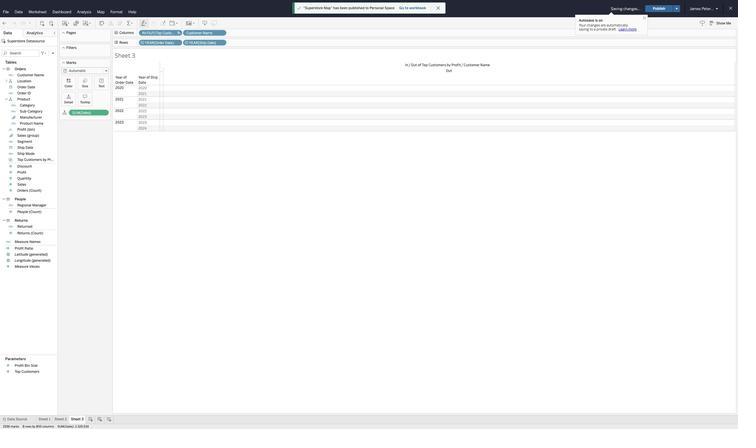 Task type: locate. For each thing, give the bounding box(es) containing it.
peterson
[[702, 6, 717, 11]]

1 vertical spatial sheet 3
[[71, 418, 84, 422]]

0 horizontal spatial map
[[97, 10, 105, 14]]

marks
[[66, 61, 76, 65]]

2 horizontal spatial customer
[[464, 63, 480, 67]]

Laura Armstrong, Customer Name. Press Space to toggle selection. Press Escape to go back to the left margin. Use arrow keys to navigate headers text field
[[489, 74, 490, 85]]

saving
[[579, 27, 589, 31]]

to left the personal
[[366, 6, 369, 10]]

2 vertical spatial customer
[[17, 73, 33, 77]]

orders down quantity
[[17, 189, 28, 193]]

Greg Hansen, Customer Name. Press Space to toggle selection. Press Escape to go back to the left margin. Use arrow keys to navigate headers text field
[[386, 74, 387, 85]]

Linda Cazamias, Customer Name. Press Space to toggle selection. Press Escape to go back to the left margin. Use arrow keys to navigate headers text field
[[496, 74, 497, 85]]

1 horizontal spatial /
[[462, 63, 463, 67]]

Henry Goldwyn, Customer Name. Press Space to toggle selection. Press Escape to go back to the left margin. Use arrow keys to navigate headers text field
[[401, 74, 402, 85]]

/ right in
[[409, 63, 410, 67]]

Cathy Armstrong, Customer Name. Press Space to toggle selection. Press Escape to go back to the left margin. Use arrow keys to navigate headers text field
[[260, 74, 261, 85]]

superstore up search text field
[[7, 39, 25, 43]]

to right go
[[405, 6, 409, 10]]

2 vertical spatial data
[[7, 418, 15, 422]]

Steve Chapman, Customer Name. Press Space to toggle selection. Press Escape to go back to the left margin. Use arrow keys to navigate headers text field
[[677, 74, 678, 85]]

Barry Blumstein, Customer Name. Press Space to toggle selection. Press Escape to go back to the left margin. Use arrow keys to navigate headers text field
[[209, 74, 210, 85]]

0 vertical spatial product
[[17, 98, 30, 102]]

go
[[399, 6, 404, 10]]

Denise Leinenbach, Customer Name. Press Space to toggle selection. Press Escape to go back to the left margin. Use arrow keys to navigate headers text field
[[322, 74, 323, 85]]

size right bin
[[31, 364, 38, 368]]

date for order date
[[27, 85, 35, 89]]

8
[[23, 426, 24, 429]]

Ruben Dartt, Customer Name. Press Space to toggle selection. Press Escape to go back to the left margin. Use arrow keys to navigate headers text field
[[640, 74, 640, 85]]

ship down the ship date
[[17, 152, 25, 156]]

1 vertical spatial superstore
[[7, 39, 25, 43]]

sales down quantity
[[17, 183, 26, 187]]

Michael Chen, Customer Name. Press Space to toggle selection. Press Escape to go back to the left margin. Use arrow keys to navigate headers text field
[[540, 74, 541, 85]]

Frank Olsen, Customer Name. Press Space to toggle selection. Press Escape to go back to the left margin. Use arrow keys to navigate headers text field
[[368, 74, 369, 85]]

customer name
[[186, 31, 212, 35], [17, 73, 44, 77]]

rows
[[25, 426, 31, 429]]

to inside alert
[[366, 6, 369, 10]]

(generated) up the values
[[32, 259, 51, 263]]

1 order from the top
[[17, 85, 27, 89]]

1 horizontal spatial to
[[405, 6, 409, 10]]

customers down mode
[[24, 158, 42, 162]]

2 order from the top
[[17, 91, 27, 95]]

In, In / Out of Top Customers by Profit. Press Space to toggle selection. Press Escape to go back to the left margin. Use arrow keys to navigate headers text field
[[160, 68, 163, 74]]

1 vertical spatial orders
[[17, 189, 28, 193]]

1 horizontal spatial 3
[[132, 51, 135, 59]]

Tracy Hopkins, Customer Name. Press Space to toggle selection. Press Escape to go back to the left margin. Use arrow keys to navigate headers text field
[[717, 74, 717, 85]]

Rob Williams, Customer Name. Press Space to toggle selection. Press Escape to go back to the left margin. Use arrow keys to navigate headers text field
[[627, 74, 627, 85]]

Lauren Leatherbury, Customer Name. Press Space to toggle selection. Press Escape to go back to the left margin. Use arrow keys to navigate headers text field
[[492, 74, 493, 85]]

worksheet
[[28, 10, 47, 14]]

2 measure from the top
[[15, 265, 29, 269]]

Sarah Jordon, Customer Name. Press Space to toggle selection. Press Escape to go back to the left margin. Use arrow keys to navigate headers text field
[[654, 74, 655, 85]]

William Brown, Customer Name. Press Space to toggle selection. Press Escape to go back to the left margin. Use arrow keys to navigate headers text field
[[731, 74, 732, 85]]

1 horizontal spatial sheet 3
[[115, 51, 135, 59]]

(count) down regional manager
[[29, 210, 41, 214]]

file
[[3, 10, 9, 14]]

people down the regional
[[17, 210, 28, 214]]

Edward Hooks, Customer Name. Press Space to toggle selection. Press Escape to go back to the left margin. Use arrow keys to navigate headers text field
[[342, 74, 343, 85]]

Cyma Kinney, Customer Name. Press Space to toggle selection. Press Escape to go back to the left margin. Use arrow keys to navigate headers text field
[[294, 74, 295, 85]]

Daniel Byrd, Customer Name. Press Space to toggle selection. Press Escape to go back to the left margin. Use arrow keys to navigate headers text field
[[301, 74, 302, 85]]

Stuart Calhoun, Customer Name. Press Space to toggle selection. Press Escape to go back to the left margin. Use arrow keys to navigate headers text field
[[682, 74, 683, 85]]

1 vertical spatial people
[[17, 210, 28, 214]]

"superstore map" has been published to personal space
[[304, 6, 395, 10]]

Alan Shonely, Customer Name. Press Space to toggle selection. Press Escape to go back to the left margin. Use arrow keys to navigate headers text field
[[173, 74, 174, 85]]

measure down longitude
[[15, 265, 29, 269]]

data down undo icon
[[3, 31, 12, 35]]

Charles Sheldon, Customer Name. Press Space to toggle selection. Press Escape to go back to the left margin. Use arrow keys to navigate headers text field
[[266, 74, 267, 85]]

category up the manufacturer
[[28, 110, 43, 114]]

customers for top customers by profit
[[24, 158, 42, 162]]

John Grady, Customer Name. Press Space to toggle selection. Press Escape to go back to the left margin. Use arrow keys to navigate headers text field
[[443, 74, 443, 85]]

Frank Carlisle, Customer Name. Press Space to toggle selection. Press Escape to go back to the left margin. Use arrow keys to navigate headers text field
[[365, 74, 366, 85]]

1 vertical spatial customer
[[464, 63, 480, 67]]

swap rows and columns image
[[99, 20, 105, 26]]

by for profit)
[[181, 31, 185, 35]]

learn more
[[619, 27, 637, 31]]

Karen Daniels, Customer Name. Press Space to toggle selection. Press Escape to go back to the left margin. Use arrow keys to navigate headers text field
[[465, 74, 466, 85]]

date)
[[165, 41, 174, 45], [207, 41, 216, 45]]

sales
[[17, 134, 26, 138], [17, 183, 26, 187]]

2 vertical spatial (count)
[[31, 232, 43, 236]]

saving changes...
[[611, 6, 641, 11]]

top for top customers by profit
[[17, 158, 23, 162]]

data up replay animation image
[[15, 10, 23, 14]]

Valerie Takahito, Customer Name. Press Space to toggle selection. Press Escape to go back to the left margin. Use arrow keys to navigate headers text field
[[724, 74, 725, 85]]

1 vertical spatial product
[[20, 122, 33, 126]]

2024, Year of Ship Date. Press Space to toggle selection. Press Escape to go back to the left margin. Use arrow keys to navigate headers text field
[[137, 125, 160, 131]]

top down profit bin size
[[15, 370, 21, 375]]

/
[[409, 63, 410, 67], [462, 63, 463, 67]]

0 vertical spatial sales
[[17, 134, 26, 138]]

Max Engle, Customer Name. Press Space to toggle selection. Press Escape to go back to the left margin. Use arrow keys to navigate headers text field
[[535, 74, 535, 85]]

measure up profit ratio
[[15, 240, 29, 244]]

space
[[385, 6, 395, 10]]

1 horizontal spatial customer
[[186, 31, 202, 35]]

1 vertical spatial returns
[[17, 232, 30, 236]]

0 horizontal spatial customer name
[[17, 73, 44, 77]]

customer name up location
[[17, 73, 44, 77]]

Laurel Elliston, Customer Name. Press Space to toggle selection. Press Escape to go back to the left margin. Use arrow keys to navigate headers text field
[[491, 74, 492, 85]]

1 vertical spatial measure
[[15, 265, 29, 269]]

customer up year(ship
[[186, 31, 202, 35]]

customer up katrina edelman, customer name. press space to toggle selection. press escape to go back to the left margin. use arrow keys to navigate headers text field
[[464, 63, 480, 67]]

map
[[388, 6, 398, 11], [97, 10, 105, 14]]

filters
[[66, 46, 77, 50]]

Mike Caudle, Customer Name. Press Space to toggle selection. Press Escape to go back to the left margin. Use arrow keys to navigate headers text field
[[555, 74, 556, 85]]

tables
[[5, 60, 17, 65]]

analysis
[[77, 10, 91, 14]]

new data source image
[[40, 20, 45, 26]]

map up swap rows and columns icon
[[97, 10, 105, 14]]

ship mode
[[17, 152, 35, 156]]

top customers
[[15, 370, 39, 375]]

/ up justin ritter, customer name. press space to toggle selection. press escape to go back to the left margin. use arrow keys to navigate headers text box
[[462, 63, 463, 67]]

Brooke Gillingham, Customer Name. Press Space to toggle selection. Press Escape to go back to the left margin. Use arrow keys to navigate headers text field
[[243, 74, 244, 85]]

Filia McAdams, Customer Name. Press Space to toggle selection. Press Escape to go back to the left margin. Use arrow keys to navigate headers text field
[[364, 74, 365, 85]]

2 horizontal spatial to
[[590, 27, 593, 31]]

automatic button
[[61, 68, 109, 74]]

saving
[[611, 6, 623, 11]]

ship for ship date
[[17, 146, 25, 150]]

1 vertical spatial (generated)
[[32, 259, 51, 263]]

download image
[[202, 20, 208, 26]]

2 vertical spatial top
[[15, 370, 21, 375]]

Sibella Parks, Customer Name. Press Space to toggle selection. Press Escape to go back to the left margin. Use arrow keys to navigate headers text field
[[670, 74, 671, 85]]

customer
[[186, 31, 202, 35], [464, 63, 480, 67], [17, 73, 33, 77]]

1 vertical spatial (count)
[[29, 210, 41, 214]]

3 down the columns
[[132, 51, 135, 59]]

0 horizontal spatial 3
[[82, 418, 84, 422]]

Alejandro Grove, Customer Name. Press Space to toggle selection. Press Escape to go back to the left margin. Use arrow keys to navigate headers text field
[[175, 74, 176, 85]]

Nathan Cano, Customer Name. Press Space to toggle selection. Press Escape to go back to the left margin. Use arrow keys to navigate headers text field
[[568, 74, 569, 85]]

1 horizontal spatial superstore
[[363, 6, 387, 11]]

Kunst Miller, Customer Name. Press Space to toggle selection. Press Escape to go back to the left margin. Use arrow keys to navigate headers text field
[[486, 74, 487, 85]]

Jesus Ocampo, Customer Name. Press Space to toggle selection. Press Escape to go back to the left margin. Use arrow keys to navigate headers text field
[[430, 74, 430, 85]]

Julia Dunbar, Customer Name. Press Space to toggle selection. Press Escape to go back to the left margin. Use arrow keys to navigate headers text field
[[455, 74, 455, 85]]

(generated)
[[29, 253, 48, 257], [32, 259, 51, 263]]

0 horizontal spatial date)
[[165, 41, 174, 45]]

customer up location
[[17, 73, 33, 77]]

publish
[[653, 7, 666, 11]]

0 vertical spatial orders
[[15, 67, 26, 71]]

2 date) from the left
[[207, 41, 216, 45]]

1 vertical spatial customer name
[[17, 73, 44, 77]]

2020, Year of Ship Date. Press Space to toggle selection. Press Escape to go back to the left margin. Use arrow keys to navigate headers text field
[[137, 85, 160, 91]]

0 horizontal spatial size
[[31, 364, 38, 368]]

sheet down rows
[[115, 51, 131, 59]]

order left id on the top left of page
[[17, 91, 27, 95]]

orders for orders (count)
[[17, 189, 28, 193]]

Scott Williamson, Customer Name. Press Space to toggle selection. Press Escape to go back to the left margin. Use arrow keys to navigate headers text field
[[657, 74, 658, 85]]

Claire Gute, Customer Name. Press Space to toggle selection. Press Escape to go back to the left margin. Use arrow keys to navigate headers text field
[[283, 74, 284, 85]]

Michelle Ellison, Customer Name. Press Space to toggle selection. Press Escape to go back to the left margin. Use arrow keys to navigate headers text field
[[549, 74, 550, 85]]

order for order id
[[17, 91, 27, 95]]

sales up segment
[[17, 134, 26, 138]]

columns
[[119, 31, 134, 35]]

Sanjit Chand, Customer Name. Press Space to toggle selection. Press Escape to go back to the left margin. Use arrow keys to navigate headers text field
[[162, 74, 163, 85]]

Jennifer Sheldon, Customer Name. Press Space to toggle selection. Press Escape to go back to the left margin. Use arrow keys to navigate headers text field
[[425, 74, 426, 85]]

analytics
[[27, 31, 43, 35]]

0 vertical spatial size
[[82, 85, 88, 88]]

date) down in/out(top customers by profit)
[[165, 41, 174, 45]]

1 date) from the left
[[165, 41, 174, 45]]

Neoma Murray, Customer Name. Press Space to toggle selection. Press Escape to go back to the left margin. Use arrow keys to navigate headers text field
[[574, 74, 575, 85]]

Victoria Pisteka, Customer Name. Press Space to toggle selection. Press Escape to go back to the left margin. Use arrow keys to navigate headers text field
[[727, 74, 728, 85]]

Thais Sissman, Customer Name. Press Space to toggle selection. Press Escape to go back to the left margin. Use arrow keys to navigate headers text field
[[695, 74, 696, 85]]

product
[[17, 98, 30, 102], [20, 122, 33, 126]]

0 vertical spatial people
[[15, 198, 26, 202]]

customers for in/out(top customers by profit)
[[162, 31, 180, 35]]

0 vertical spatial order
[[17, 85, 27, 89]]

orders (count)
[[17, 189, 42, 193]]

Maria Zettner, Customer Name. Press Space to toggle selection. Press Escape to go back to the left margin. Use arrow keys to navigate headers text field
[[516, 74, 517, 85]]

category up sub-
[[20, 104, 35, 108]]

Roland Murray, Customer Name. Press Space to toggle selection. Press Escape to go back to the left margin. Use arrow keys to navigate headers text field
[[632, 74, 633, 85]]

2023, Year of Ship Date. Press Space to toggle selection. Press Escape to go back to the left margin. Use arrow keys to navigate headers text field
[[137, 120, 160, 125]]

0 vertical spatial customer name
[[186, 31, 212, 35]]

people for people
[[15, 198, 26, 202]]

Harold Engle, Customer Name. Press Space to toggle selection. Press Escape to go back to the left margin. Use arrow keys to navigate headers text field
[[392, 74, 393, 85]]

manufacturer
[[20, 116, 42, 120]]

superstore
[[363, 6, 387, 11], [7, 39, 25, 43]]

mode
[[26, 152, 35, 156]]

Hunter Lopez, Customer Name. Press Space to toggle selection. Press Escape to go back to the left margin. Use arrow keys to navigate headers text field
[[160, 74, 161, 85]]

a
[[594, 27, 596, 31]]

date) right year(ship
[[207, 41, 216, 45]]

Dave Brooks, Customer Name. Press Space to toggle selection. Press Escape to go back to the left margin. Use arrow keys to navigate headers text field
[[309, 74, 310, 85]]

people
[[15, 198, 26, 202], [17, 210, 28, 214]]

james peterson
[[690, 6, 717, 11]]

Eugene Hildebrand, Customer Name. Press Space to toggle selection. Press Escape to go back to the left margin. Use arrow keys to navigate headers text field
[[360, 74, 361, 85]]

sum(sales): 2,326,534
[[58, 426, 89, 429]]

source
[[16, 418, 27, 422]]

1 horizontal spatial date)
[[207, 41, 216, 45]]

Theresa Coyne, Customer Name. Press Space to toggle selection. Press Escape to go back to the left margin. Use arrow keys to navigate headers text field
[[698, 74, 699, 85]]

1 vertical spatial date
[[26, 146, 33, 150]]

1 vertical spatial order
[[17, 91, 27, 95]]

in/out(top
[[142, 31, 162, 35]]

returns down returned
[[17, 232, 30, 236]]

returns (count)
[[17, 232, 43, 236]]

top
[[422, 63, 428, 67], [17, 158, 23, 162], [15, 370, 21, 375]]

superstore right the draft
[[363, 6, 387, 11]]

8 rows by 800 columns
[[23, 426, 54, 429]]

detail
[[64, 101, 73, 104]]

1 vertical spatial sales
[[17, 183, 26, 187]]

0 vertical spatial category
[[20, 104, 35, 108]]

totals image
[[127, 20, 134, 26]]

0 vertical spatial (generated)
[[29, 253, 48, 257]]

customer name up year(ship
[[186, 31, 212, 35]]

0 vertical spatial 3
[[132, 51, 135, 59]]

date up id on the top left of page
[[27, 85, 35, 89]]

sort ascending image
[[108, 20, 114, 26]]

longitude
[[15, 259, 31, 263]]

values
[[29, 265, 40, 269]]

top for top customers
[[15, 370, 21, 375]]

(generated) for latitude (generated)
[[29, 253, 48, 257]]

Helen Abelman, Customer Name. Press Space to toggle selection. Press Escape to go back to the left margin. Use arrow keys to navigate headers text field
[[398, 74, 399, 85]]

1 vertical spatial 3
[[82, 418, 84, 422]]

Michael Kennedy, Customer Name. Press Space to toggle selection. Press Escape to go back to the left margin. Use arrow keys to navigate headers text field
[[543, 74, 544, 85]]

0 horizontal spatial to
[[366, 6, 369, 10]]

1 vertical spatial ship
[[17, 152, 25, 156]]

George Ashbrook, Customer Name. Press Space to toggle selection. Press Escape to go back to the left margin. Use arrow keys to navigate headers text field
[[378, 74, 379, 85]]

Art Ferguson, Customer Name. Press Space to toggle selection. Press Escape to go back to the left margin. Use arrow keys to navigate headers text field
[[204, 74, 205, 85]]

sheet 3 up sum(sales): 2,326,534 at the left of the page
[[71, 418, 84, 422]]

Bruce Geld, Customer Name. Press Space to toggle selection. Press Escape to go back to the left margin. Use arrow keys to navigate headers text field
[[246, 74, 247, 85]]

3
[[132, 51, 135, 59], [82, 418, 84, 422]]

Pauline Chand, Customer Name. Press Space to toggle selection. Press Escape to go back to the left margin. Use arrow keys to navigate headers text field
[[597, 74, 598, 85]]

2020, Year of Order Date. Press Space to toggle selection. Press Escape to go back to the left margin. Use arrow keys to navigate headers text field
[[114, 85, 137, 97]]

Maureen Gnade, Customer Name. Press Space to toggle selection. Press Escape to go back to the left margin. Use arrow keys to navigate headers text field
[[533, 74, 534, 85]]

Shaun Weien, Customer Name. Press Space to toggle selection. Press Escape to go back to the left margin. Use arrow keys to navigate headers text field
[[666, 74, 666, 85]]

to
[[366, 6, 369, 10], [405, 6, 409, 10], [590, 27, 593, 31]]

Ken Heidel, Customer Name. Press Space to toggle selection. Press Escape to go back to the left margin. Use arrow keys to navigate headers text field
[[482, 74, 483, 85]]

1 vertical spatial top
[[17, 158, 23, 162]]

regional
[[17, 204, 31, 208]]

0 vertical spatial (count)
[[29, 189, 42, 193]]

data up 2596 marks
[[7, 418, 15, 422]]

data guide image
[[700, 20, 706, 26]]

Victor Preis, Customer Name. Press Space to toggle selection. Press Escape to go back to the left margin. Use arrow keys to navigate headers text field
[[725, 74, 726, 85]]

date up mode
[[26, 146, 33, 150]]

Marc Crier, Customer Name. Press Space to toggle selection. Press Escape to go back to the left margin. Use arrow keys to navigate headers text field
[[513, 74, 514, 85]]

top right the of
[[422, 63, 428, 67]]

by
[[181, 31, 185, 35], [447, 63, 451, 67], [43, 158, 47, 162], [32, 426, 35, 429]]

Craig Reiter, Customer Name. Press Space to toggle selection. Press Escape to go back to the left margin. Use arrow keys to navigate headers text field
[[293, 74, 294, 85]]

measure
[[15, 240, 29, 244], [15, 265, 29, 269]]

returned
[[17, 225, 32, 229]]

profit for profit
[[17, 171, 26, 175]]

name up order date
[[34, 73, 44, 77]]

is
[[595, 18, 598, 23]]

measure for measure names
[[15, 240, 29, 244]]

Natalie Fritzler, Customer Name. Press Space to toggle selection. Press Escape to go back to the left margin. Use arrow keys to navigate headers text field
[[567, 74, 568, 85]]

bin
[[25, 364, 30, 368]]

Maria Bertelson, Customer Name. Press Space to toggle selection. Press Escape to go back to the left margin. Use arrow keys to navigate headers text field
[[514, 74, 515, 85]]

Craig Carreira, Customer Name. Press Space to toggle selection. Press Escape to go back to the left margin. Use arrow keys to navigate headers text field
[[290, 74, 291, 85]]

(count) for people (count)
[[29, 210, 41, 214]]

0 vertical spatial top
[[422, 63, 428, 67]]

data source
[[7, 418, 27, 422]]

Sonia Cooley, Customer Name. Press Space to toggle selection. Press Escape to go back to the left margin. Use arrow keys to navigate headers text field
[[671, 74, 672, 85]]

discount
[[17, 165, 32, 169]]

2023, Year of Ship Date. Press Space to toggle selection. Press Escape to go back to the left margin. Use arrow keys to navigate headers text field
[[137, 114, 160, 120]]

2 sales from the top
[[17, 183, 26, 187]]

customers for top customers
[[21, 370, 39, 375]]

format workbook image
[[160, 20, 166, 26]]

orders down tables
[[15, 67, 26, 71]]

order up order id
[[17, 85, 27, 89]]

ship down segment
[[17, 146, 25, 150]]

(count) up names
[[31, 232, 43, 236]]

Ken Brennan, Customer Name. Press Space to toggle selection. Press Escape to go back to the left margin. Use arrow keys to navigate headers text field
[[481, 74, 481, 85]]

sales for sales (group)
[[17, 134, 26, 138]]

Olvera Toch, Customer Name. Press Space to toggle selection. Press Escape to go back to the left margin. Use arrow keys to navigate headers text field
[[584, 74, 585, 85]]

show
[[717, 21, 726, 25]]

in / out of top customers by profit  /  customer name
[[405, 63, 490, 67]]

Pierre Wener, Customer Name. Press Space to toggle selection. Press Escape to go back to the left margin. Use arrow keys to navigate headers text field
[[609, 74, 610, 85]]

0 vertical spatial customer
[[186, 31, 202, 35]]

returns for returns (count)
[[17, 232, 30, 236]]

Mark Hamilton, Customer Name. Press Space to toggle selection. Press Escape to go back to the left margin. Use arrow keys to navigate headers text field
[[522, 74, 522, 85]]

Paul Knutson, Customer Name. Press Space to toggle selection. Press Escape to go back to the left margin. Use arrow keys to navigate headers text field
[[593, 74, 594, 85]]

Eva Jacobs, Customer Name. Press Space to toggle selection. Press Escape to go back to the left margin. Use arrow keys to navigate headers text field
[[361, 74, 362, 85]]

category
[[20, 104, 35, 108], [28, 110, 43, 114]]

0 vertical spatial ship
[[17, 146, 25, 150]]

to left a
[[590, 27, 593, 31]]

"superstore map" has been published to personal space alert
[[304, 5, 395, 11]]

Fred Wasserman, Customer Name. Press Space to toggle selection. Press Escape to go back to the left margin. Use arrow keys to navigate headers text field
[[373, 74, 374, 85]]

top up discount
[[17, 158, 23, 162]]

2 ship from the top
[[17, 152, 25, 156]]

profit for profit (bin)
[[17, 128, 26, 132]]

1 horizontal spatial map
[[388, 6, 398, 11]]

Eudokia Martin, Customer Name. Press Space to toggle selection. Press Escape to go back to the left margin. Use arrow keys to navigate headers text field
[[358, 74, 359, 85]]

returns up returned
[[15, 219, 28, 223]]

0 vertical spatial date
[[27, 85, 35, 89]]

success image
[[297, 6, 301, 10]]

sheet
[[115, 51, 131, 59], [38, 418, 48, 422], [54, 418, 64, 422], [71, 418, 81, 422]]

Patrick Gardner, Customer Name. Press Space to toggle selection. Press Escape to go back to the left margin. Use arrow keys to navigate headers text field
[[588, 74, 589, 85]]

sub-
[[20, 110, 28, 114]]

automatically
[[607, 23, 628, 27]]

sheet 3
[[115, 51, 135, 59], [71, 418, 84, 422]]

orders
[[15, 67, 26, 71], [17, 189, 28, 193]]

size down the automatic popup button
[[82, 85, 88, 88]]

Aimee Bixby, Customer Name. Press Space to toggle selection. Press Escape to go back to the left margin. Use arrow keys to navigate headers text field
[[169, 74, 170, 85]]

0 vertical spatial superstore
[[363, 6, 387, 11]]

Suzanne McNair, Customer Name. Press Space to toggle selection. Press Escape to go back to the left margin. Use arrow keys to navigate headers text field
[[689, 74, 690, 85]]

0 vertical spatial returns
[[15, 219, 28, 223]]

2022, Year of Ship Date. Press Space to toggle selection. Press Escape to go back to the left margin. Use arrow keys to navigate headers text field
[[137, 108, 160, 114]]

(count)
[[29, 189, 42, 193], [29, 210, 41, 214], [31, 232, 43, 236]]

customers up out, in / out of top customers by profit. press space to toggle selection. press escape to go back to the left margin. use arrow keys to navigate headers text box
[[429, 63, 446, 67]]

1 sales from the top
[[17, 134, 26, 138]]

customers down bin
[[21, 370, 39, 375]]

1 / from the left
[[409, 63, 410, 67]]

(generated) up longitude (generated)
[[29, 253, 48, 257]]

Search text field
[[2, 50, 39, 57]]

Anthony O'Donnell, Customer Name. Press Space to toggle selection. Press Escape to go back to the left margin. Use arrow keys to navigate headers text field
[[201, 74, 202, 85]]

1 measure from the top
[[15, 240, 29, 244]]

3 up 2,326,534
[[82, 418, 84, 422]]

pages
[[66, 31, 76, 35]]

to for saving
[[590, 27, 593, 31]]

sheet 3 down rows
[[115, 51, 135, 59]]

orders for orders
[[15, 67, 26, 71]]

(count) up regional manager
[[29, 189, 42, 193]]

undo image
[[2, 20, 8, 26]]

product down order id
[[17, 98, 30, 102]]

people up the regional
[[15, 198, 26, 202]]

1 ship from the top
[[17, 146, 25, 150]]

autosave is on
[[579, 18, 603, 23]]

manager
[[32, 204, 46, 208]]

customers down fit 'icon'
[[162, 31, 180, 35]]

0 vertical spatial sheet 3
[[115, 51, 135, 59]]

0 horizontal spatial /
[[409, 63, 410, 67]]

clear sheet image
[[83, 20, 92, 26]]

by for profit
[[43, 158, 47, 162]]

to inside your changes are automatically saving to a private draft.
[[590, 27, 593, 31]]

David Smith, Customer Name. Press Space to toggle selection. Press Escape to go back to the left margin. Use arrow keys to navigate headers text field
[[314, 74, 315, 85]]

0 horizontal spatial superstore
[[7, 39, 25, 43]]

Alice McCarthy, Customer Name. Press Space to toggle selection. Press Escape to go back to the left margin. Use arrow keys to navigate headers text field
[[179, 74, 180, 85]]

0 vertical spatial measure
[[15, 240, 29, 244]]

map left go
[[388, 6, 398, 11]]

pause auto updates image
[[49, 20, 55, 26]]

product up profit (bin)
[[20, 122, 33, 126]]

sub-category
[[20, 110, 43, 114]]



Task type: vqa. For each thing, say whether or not it's contained in the screenshot.
the bottommost Run
no



Task type: describe. For each thing, give the bounding box(es) containing it.
Fred Hopkins, Customer Name. Press Space to toggle selection. Press Escape to go back to the left margin. Use arrow keys to navigate headers text field
[[371, 74, 372, 85]]

Darren Powers, Customer Name. Press Space to toggle selection. Press Escape to go back to the left margin. Use arrow keys to navigate headers text field
[[306, 74, 307, 85]]

ship date
[[17, 146, 33, 150]]

Nora Paige, Customer Name. Press Space to toggle selection. Press Escape to go back to the left margin. Use arrow keys to navigate headers text field
[[581, 74, 582, 85]]

product for product name
[[20, 122, 33, 126]]

Ryan Crowe, Customer Name. Press Space to toggle selection. Press Escape to go back to the left margin. Use arrow keys to navigate headers text field
[[642, 74, 643, 85]]

Gary Mitchum, Customer Name. Press Space to toggle selection. Press Escape to go back to the left margin. Use arrow keys to navigate headers text field
[[376, 74, 376, 85]]

profit for profit ratio
[[15, 247, 24, 251]]

Bruce Degenhardt, Customer Name. Press Space to toggle selection. Press Escape to go back to the left margin. Use arrow keys to navigate headers text field
[[245, 74, 245, 85]]

latitude
[[15, 253, 28, 257]]

Nora Preis, Customer Name. Press Space to toggle selection. Press Escape to go back to the left margin. Use arrow keys to navigate headers text field
[[583, 74, 584, 85]]

top customers by profit
[[17, 158, 57, 162]]

profit (bin)
[[17, 128, 35, 132]]

out
[[411, 63, 417, 67]]

new worksheet image
[[62, 20, 70, 26]]

rows
[[119, 41, 128, 45]]

Ted Butterfield, Customer Name. Press Space to toggle selection. Press Escape to go back to the left margin. Use arrow keys to navigate headers text field
[[693, 74, 694, 85]]

Charles Crestani, Customer Name. Press Space to toggle selection. Press Escape to go back to the left margin. Use arrow keys to navigate headers text field
[[265, 74, 266, 85]]

in/out(top customers by profit)
[[142, 31, 195, 35]]

text
[[98, 85, 105, 88]]

Dorothy Badders, Customer Name. Press Space to toggle selection. Press Escape to go back to the left margin. Use arrow keys to navigate headers text field
[[332, 74, 333, 85]]

Elpida Rittenbach, Customer Name. Press Space to toggle selection. Press Escape to go back to the left margin. Use arrow keys to navigate headers text field
[[347, 74, 348, 85]]

Rachel Payne, Customer Name. Press Space to toggle selection. Press Escape to go back to the left margin. Use arrow keys to navigate headers text field
[[610, 74, 611, 85]]

2,326,534
[[75, 426, 89, 429]]

date) for year(ship date)
[[207, 41, 216, 45]]

Mike Kennedy, Customer Name. Press Space to toggle selection. Press Escape to go back to the left margin. Use arrow keys to navigate headers text field
[[556, 74, 557, 85]]

marks
[[11, 426, 19, 429]]

Astrea Jones, Customer Name. Press Space to toggle selection. Press Escape to go back to the left margin. Use arrow keys to navigate headers text field
[[208, 74, 209, 85]]

sheet left 1
[[38, 418, 48, 422]]

highlight image
[[141, 20, 147, 26]]

Steven Roelle, Customer Name. Press Space to toggle selection. Press Escape to go back to the left margin. Use arrow keys to navigate headers text field
[[679, 74, 680, 85]]

null detail image
[[62, 110, 67, 115]]

dashboard
[[53, 10, 71, 14]]

Ross DeVincentis, Customer Name. Press Space to toggle selection. Press Escape to go back to the left margin. Use arrow keys to navigate headers text field
[[635, 74, 636, 85]]

Corey Catlett, Customer Name. Press Space to toggle selection. Press Escape to go back to the left margin. Use arrow keys to navigate headers text field
[[287, 74, 288, 85]]

me
[[727, 21, 732, 25]]

0 horizontal spatial customer
[[17, 73, 33, 77]]

Jason Fortune-, Customer Name. Press Space to toggle selection. Press Escape to go back to the left margin. Use arrow keys to navigate headers text field
[[417, 74, 417, 85]]

Lena Hernandez, Customer Name. Press Space to toggle selection. Press Escape to go back to the left margin. Use arrow keys to navigate headers text field
[[495, 74, 496, 85]]

draft.
[[609, 27, 617, 31]]

go to workbook
[[399, 6, 426, 10]]

changes
[[587, 23, 600, 27]]

draft
[[350, 7, 358, 11]]

show/hide cards image
[[186, 20, 195, 26]]

profit)
[[185, 31, 195, 35]]

Pete Armstrong, Customer Name. Press Space to toggle selection. Press Escape to go back to the left margin. Use arrow keys to navigate headers text field
[[600, 74, 601, 85]]

has
[[333, 6, 339, 10]]

"superstore
[[304, 6, 323, 10]]

year(order
[[145, 41, 164, 45]]

Marina Lichtenstein, Customer Name. Press Space to toggle selection. Press Escape to go back to the left margin. Use arrow keys to navigate headers text field
[[519, 74, 520, 85]]

sort descending image
[[117, 20, 123, 26]]

ratio
[[25, 247, 33, 251]]

published
[[349, 6, 365, 10]]

Annie Zypern, Customer Name. Press Space to toggle selection. Press Escape to go back to the left margin. Use arrow keys to navigate headers text field
[[198, 74, 199, 85]]

(bin)
[[27, 128, 35, 132]]

longitude (generated)
[[15, 259, 51, 263]]

to for published
[[366, 6, 369, 10]]

1 horizontal spatial size
[[82, 85, 88, 88]]

Darrin Sayre, Customer Name. Press Space to toggle selection. Press Escape to go back to the left margin. Use arrow keys to navigate headers text field
[[307, 74, 308, 85]]

Bryan Spruell, Customer Name. Press Space to toggle selection. Press Escape to go back to the left margin. Use arrow keys to navigate headers text field
[[249, 74, 250, 85]]

name up kristen hastings, customer name. press space to toggle selection. press escape to go back to the left margin. use arrow keys to navigate headers text field
[[481, 63, 490, 67]]

Cassandra Brandow, Customer Name. Press Space to toggle selection. Press Escape to go back to the left margin. Use arrow keys to navigate headers text field
[[259, 74, 260, 85]]

sales (group)
[[17, 134, 39, 138]]

Pauline Webber, Customer Name. Press Space to toggle selection. Press Escape to go back to the left margin. Use arrow keys to navigate headers text field
[[599, 74, 599, 85]]

show labels image
[[151, 20, 157, 26]]

Elizabeth Moffitt, Customer Name. Press Space to toggle selection. Press Escape to go back to the left margin. Use arrow keys to navigate headers text field
[[345, 74, 346, 85]]

Giulietta Weimer, Customer Name. Press Space to toggle selection. Press Escape to go back to the left margin. Use arrow keys to navigate headers text field
[[383, 74, 384, 85]]

location
[[17, 79, 31, 83]]

id
[[27, 91, 31, 95]]

to use edit in desktop, save the workbook outside of personal space image
[[211, 20, 217, 26]]

Russell D'Ascenzo, Customer Name. Press Space to toggle selection. Press Escape to go back to the left margin. Use arrow keys to navigate headers text field
[[641, 74, 642, 85]]

your
[[579, 23, 586, 27]]

1
[[49, 418, 50, 422]]

2023, Year of Order Date. Press Space to toggle selection. Press Escape to go back to the left margin. Use arrow keys to navigate headers text field
[[114, 120, 137, 131]]

Jenna Caffey, Customer Name. Press Space to toggle selection. Press Escape to go back to the left margin. Use arrow keys to navigate headers text field
[[421, 74, 422, 85]]

publish button
[[646, 5, 673, 12]]

duplicate image
[[73, 20, 79, 26]]

product name
[[20, 122, 43, 126]]

0 vertical spatial data
[[15, 10, 23, 14]]

replay animation image
[[28, 21, 32, 25]]

autosave
[[579, 18, 595, 23]]

close image
[[642, 15, 648, 21]]

Dianna Wilson, Customer Name. Press Space to toggle selection. Press Escape to go back to the left margin. Use arrow keys to navigate headers text field
[[329, 74, 330, 85]]

people (count)
[[17, 210, 41, 214]]

by for 800
[[32, 426, 35, 429]]

Michael Oakman, Customer Name. Press Space to toggle selection. Press Escape to go back to the left margin. Use arrow keys to navigate headers text field
[[546, 74, 547, 85]]

Maureen Fritzler, Customer Name. Press Space to toggle selection. Press Escape to go back to the left margin. Use arrow keys to navigate headers text field
[[532, 74, 533, 85]]

Kean Thornton, Customer Name. Press Space to toggle selection. Press Escape to go back to the left margin. Use arrow keys to navigate headers text field
[[475, 74, 476, 85]]

map"
[[324, 6, 333, 10]]

color
[[65, 85, 73, 88]]

profit ratio
[[15, 247, 33, 251]]

collapse image
[[53, 31, 56, 35]]

Katrina Edelman, Customer Name. Press Space to toggle selection. Press Escape to go back to the left margin. Use arrow keys to navigate headers text field
[[472, 74, 473, 85]]

fit image
[[169, 20, 179, 26]]

your changes are automatically saving to a private draft.
[[579, 23, 628, 31]]

latitude (generated)
[[15, 253, 48, 257]]

people for people (count)
[[17, 210, 28, 214]]

2596
[[3, 426, 10, 429]]

marks. press enter to open the view data window.. use arrow keys to navigate data visualization elements. image
[[160, 85, 736, 132]]

Mitch Webber, Customer Name. Press Space to toggle selection. Press Escape to go back to the left margin. Use arrow keys to navigate headers text field
[[559, 74, 560, 85]]

been
[[340, 6, 348, 10]]

Max Ludwig, Customer Name. Press Space to toggle selection. Press Escape to go back to the left margin. Use arrow keys to navigate headers text field
[[536, 74, 537, 85]]

james
[[690, 6, 701, 11]]

1 vertical spatial data
[[3, 31, 12, 35]]

more
[[629, 27, 637, 31]]

Gary Hwang, Customer Name. Press Space to toggle selection. Press Escape to go back to the left margin. Use arrow keys to navigate headers text field
[[374, 74, 375, 85]]

measure for measure values
[[15, 265, 29, 269]]

1 vertical spatial size
[[31, 364, 38, 368]]

Clay Cheatham, Customer Name. Press Space to toggle selection. Press Escape to go back to the left margin. Use arrow keys to navigate headers text field
[[284, 74, 285, 85]]

sales for sales
[[17, 183, 26, 187]]

Dean percer, Customer Name. Press Space to toggle selection. Press Escape to go back to the left margin. Use arrow keys to navigate headers text field
[[317, 74, 318, 85]]

0 horizontal spatial sheet 3
[[71, 418, 84, 422]]

Meg Tillman, Customer Name. Press Space to toggle selection. Press Escape to go back to the left margin. Use arrow keys to navigate headers text field
[[539, 74, 540, 85]]

learn more link
[[617, 27, 637, 31]]

sheet up sum(sales): 2,326,534 at the left of the page
[[71, 418, 81, 422]]

(generated) for longitude (generated)
[[32, 259, 51, 263]]

Nick Radford, Customer Name. Press Space to toggle selection. Press Escape to go back to the left margin. Use arrow keys to navigate headers text field
[[576, 74, 576, 85]]

order date
[[17, 85, 35, 89]]

order for order date
[[17, 85, 27, 89]]

Toby Ritter, Customer Name. Press Space to toggle selection. Press Escape to go back to the left margin. Use arrow keys to navigate headers text field
[[706, 74, 707, 85]]

Karen Seio, Customer Name. Press Space to toggle selection. Press Escape to go back to the left margin. Use arrow keys to navigate headers text field
[[466, 74, 467, 85]]

Yana Sorensen, Customer Name. Press Space to toggle selection. Press Escape to go back to the left margin. Use arrow keys to navigate headers text field
[[732, 74, 733, 85]]

sheet 1
[[38, 418, 50, 422]]

show me
[[717, 21, 732, 25]]

Joel Eaton, Customer Name. Press Space to toggle selection. Press Escape to go back to the left margin. Use arrow keys to navigate headers text field
[[440, 74, 440, 85]]

name down download icon
[[203, 31, 212, 35]]

returns for returns
[[15, 219, 28, 223]]

Jeremy Farry, Customer Name. Press Space to toggle selection. Press Escape to go back to the left margin. Use arrow keys to navigate headers text field
[[427, 74, 428, 85]]

Dorothy Wardle, Customer Name. Press Space to toggle selection. Press Escape to go back to the left margin. Use arrow keys to navigate headers text field
[[334, 74, 335, 85]]

workbook
[[410, 6, 426, 10]]

Thomas Boland, Customer Name. Press Space to toggle selection. Press Escape to go back to the left margin. Use arrow keys to navigate headers text field
[[699, 74, 700, 85]]

regional manager
[[17, 204, 46, 208]]

superstore for superstore datasource
[[7, 39, 25, 43]]

Jack Lebron, Customer Name. Press Space to toggle selection. Press Escape to go back to the left margin. Use arrow keys to navigate headers text field
[[408, 74, 409, 85]]

Ivan Liston, Customer Name. Press Space to toggle selection. Press Escape to go back to the left margin. Use arrow keys to navigate headers text field
[[406, 74, 407, 85]]

order id
[[17, 91, 31, 95]]

quantity
[[17, 177, 31, 181]]

date for ship date
[[26, 146, 33, 150]]

Brad Thomas, Customer Name. Press Space to toggle selection. Press Escape to go back to the left margin. Use arrow keys to navigate headers text field
[[233, 74, 234, 85]]

1 vertical spatial category
[[28, 110, 43, 114]]

Bryan Davis, Customer Name. Press Space to toggle selection. Press Escape to go back to the left margin. Use arrow keys to navigate headers text field
[[248, 74, 248, 85]]

of
[[418, 63, 421, 67]]

2021, Year of Order Date. Press Space to toggle selection. Press Escape to go back to the left margin. Use arrow keys to navigate headers text field
[[114, 97, 137, 108]]

profit for profit bin size
[[15, 364, 24, 368]]

superstore datasource
[[7, 39, 45, 43]]

sheet left 2
[[54, 418, 64, 422]]

Corey-Lock, Customer Name. Press Space to toggle selection. Press Escape to go back to the left margin. Use arrow keys to navigate headers text field
[[288, 74, 289, 85]]

sheet 2
[[54, 418, 67, 422]]

replay animation image
[[20, 20, 26, 26]]

Susan Gilcrest, Customer Name. Press Space to toggle selection. Press Escape to go back to the left margin. Use arrow keys to navigate headers text field
[[686, 74, 687, 85]]

go to workbook link
[[399, 6, 427, 10]]

help
[[129, 10, 136, 14]]

Paul MacIntyre, Customer Name. Press Space to toggle selection. Press Escape to go back to the left margin. Use arrow keys to navigate headers text field
[[594, 74, 595, 85]]

Joe Elijah, Customer Name. Press Space to toggle selection. Press Escape to go back to the left margin. Use arrow keys to navigate headers text field
[[438, 74, 439, 85]]

superstore for superstore map
[[363, 6, 387, 11]]

ship for ship mode
[[17, 152, 25, 156]]

sum(sales):
[[58, 426, 74, 429]]

2 / from the left
[[462, 63, 463, 67]]

Michael Grace, Customer Name. Press Space to toggle selection. Press Escape to go back to the left margin. Use arrow keys to navigate headers text field
[[542, 74, 543, 85]]

Justin Hirsh, Customer Name. Press Space to toggle selection. Press Escape to go back to the left margin. Use arrow keys to navigate headers text field
[[460, 74, 461, 85]]

Anna Häberlin, Customer Name. Press Space to toggle selection. Press Escape to go back to the left margin. Use arrow keys to navigate headers text field
[[195, 74, 196, 85]]

show me button
[[708, 19, 737, 28]]

Out, In / Out of Top Customers by Profit. Press Space to toggle selection. Press Escape to go back to the left margin. Use arrow keys to navigate headers text field
[[163, 68, 735, 74]]

Fred Chung, Customer Name. Press Space to toggle selection. Press Escape to go back to the left margin. Use arrow keys to navigate headers text field
[[370, 74, 371, 85]]

Seth Vernon, Customer Name. Press Space to toggle selection. Press Escape to go back to the left margin. Use arrow keys to navigate headers text field
[[661, 74, 662, 85]]

(count) for orders (count)
[[29, 189, 42, 193]]

personal
[[370, 6, 384, 10]]

1 horizontal spatial customer name
[[186, 31, 212, 35]]

tooltip
[[80, 101, 90, 104]]

changes...
[[624, 6, 641, 11]]

private
[[597, 27, 608, 31]]

Becky Pak, Customer Name. Press Space to toggle selection. Press Escape to go back to the left margin. Use arrow keys to navigate headers text field
[[217, 74, 218, 85]]

names
[[29, 240, 41, 244]]

in
[[405, 63, 408, 67]]

Tom Prescott, Customer Name. Press Space to toggle selection. Press Escape to go back to the left margin. Use arrow keys to navigate headers text field
[[711, 74, 712, 85]]

automatic
[[69, 69, 86, 73]]

(count) for returns (count)
[[31, 232, 43, 236]]

2
[[65, 418, 67, 422]]

on
[[599, 18, 603, 23]]

product for product
[[17, 98, 30, 102]]

segment
[[17, 140, 32, 144]]

Randy Bradley, Customer Name. Press Space to toggle selection. Press Escape to go back to the left margin. Use arrow keys to navigate headers text field
[[613, 74, 614, 85]]

measure values
[[15, 265, 40, 269]]

redo image
[[11, 20, 17, 26]]

Amy Cox, Customer Name. Press Space to toggle selection. Press Escape to go back to the left margin. Use arrow keys to navigate headers text field
[[183, 74, 184, 85]]

Ed Ludwig, Customer Name. Press Space to toggle selection. Press Escape to go back to the left margin. Use arrow keys to navigate headers text field
[[341, 74, 342, 85]]

John Castell, Customer Name. Press Space to toggle selection. Press Escape to go back to the left margin. Use arrow keys to navigate headers text field
[[441, 74, 442, 85]]

name up (bin)
[[34, 122, 43, 126]]

(group)
[[27, 134, 39, 138]]

Neil Knudson, Customer Name. Press Space to toggle selection. Press Escape to go back to the left margin. Use arrow keys to navigate headers text field
[[573, 74, 573, 85]]

Luke Weiss, Customer Name. Press Space to toggle selection. Press Escape to go back to the left margin. Use arrow keys to navigate headers text field
[[510, 74, 511, 85]]

Carol Adams, Customer Name. Press Space to toggle selection. Press Escape to go back to the left margin. Use arrow keys to navigate headers text field
[[256, 74, 257, 85]]

Joni Sundaresam, Customer Name. Press Space to toggle selection. Press Escape to go back to the left margin. Use arrow keys to navigate headers text field
[[449, 74, 450, 85]]

Emily Phan, Customer Name. Press Space to toggle selection. Press Escape to go back to the left margin. Use arrow keys to navigate headers text field
[[350, 74, 350, 85]]

Andrew Allen, Customer Name. Press Space to toggle selection. Press Escape to go back to the left margin. Use arrow keys to navigate headers text field
[[185, 74, 186, 85]]

datasource
[[26, 39, 45, 43]]

Stefanie Holloman, Customer Name. Press Space to toggle selection. Press Escape to go back to the left margin. Use arrow keys to navigate headers text field
[[674, 74, 675, 85]]

measure names
[[15, 240, 41, 244]]

date) for year(order date)
[[165, 41, 174, 45]]

year(ship date)
[[189, 41, 216, 45]]

Bill Tyler, Customer Name. Press Space to toggle selection. Press Escape to go back to the left margin. Use arrow keys to navigate headers text field
[[229, 74, 230, 85]]

sum(sales)
[[72, 111, 91, 115]]

2596 marks
[[3, 426, 19, 429]]



